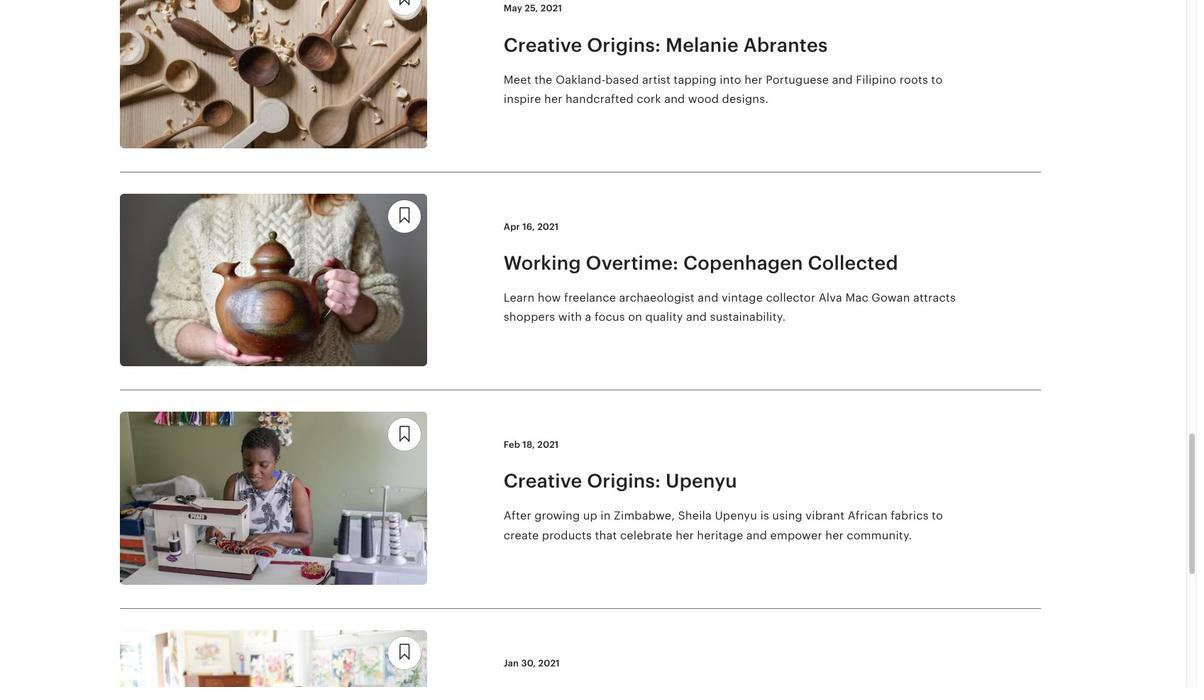 Task type: describe. For each thing, give the bounding box(es) containing it.
abrantes
[[744, 34, 828, 56]]

creative origins: melanie abrantes
[[504, 34, 828, 56]]

celebrate
[[621, 529, 673, 542]]

her down vibrant
[[826, 529, 844, 542]]

shoppers
[[504, 311, 556, 324]]

working overtime: copenhagen collected
[[504, 252, 899, 274]]

and right cork
[[665, 92, 686, 106]]

growing
[[535, 509, 580, 523]]

cork
[[637, 92, 662, 106]]

african
[[848, 509, 888, 523]]

her up designs.
[[745, 73, 763, 86]]

jan
[[504, 658, 519, 669]]

a
[[586, 311, 592, 324]]

2021 for creative origins: upenyu
[[538, 440, 559, 450]]

to for creative origins: melanie abrantes
[[932, 73, 943, 86]]

fabrics
[[891, 509, 929, 523]]

working overtime: copenhagen collected image
[[120, 194, 427, 367]]

handcrafted
[[566, 92, 634, 106]]

creative origins: upenyu
[[504, 470, 738, 492]]

portuguese
[[766, 73, 830, 86]]

designs.
[[723, 92, 769, 106]]

that
[[595, 529, 617, 542]]

feb
[[504, 440, 521, 450]]

creative origins: upenyu image
[[120, 412, 427, 585]]

empower
[[771, 529, 823, 542]]

mac
[[846, 291, 869, 305]]

and left vintage on the right top of the page
[[698, 291, 719, 305]]

heritage
[[698, 529, 744, 542]]

oakland-
[[556, 73, 606, 86]]

vibrant
[[806, 509, 845, 523]]

16,
[[523, 221, 535, 232]]

origins: for upenyu
[[587, 470, 661, 492]]

25,
[[525, 3, 539, 14]]

alva
[[819, 291, 843, 305]]

quality
[[646, 311, 684, 324]]

learn how freelance archaeologist and vintage collector alva mac gowan attracts shoppers with a focus on quality and sustainability.
[[504, 291, 956, 324]]

filipino
[[857, 73, 897, 86]]

overtime:
[[586, 252, 679, 274]]

origins: for melanie
[[587, 34, 661, 56]]

wood
[[689, 92, 719, 106]]

and right quality
[[687, 311, 707, 324]]

meet the oakland-based artist tapping into her portuguese and filipino roots to inspire her handcrafted cork and wood designs.
[[504, 73, 943, 106]]

2021 for creative origins: melanie abrantes
[[541, 3, 562, 14]]



Task type: locate. For each thing, give the bounding box(es) containing it.
origins:
[[587, 34, 661, 56], [587, 470, 661, 492]]

0 vertical spatial to
[[932, 73, 943, 86]]

and left filipino
[[833, 73, 854, 86]]

and down is
[[747, 529, 768, 542]]

to
[[932, 73, 943, 86], [932, 509, 944, 523]]

meet
[[504, 73, 532, 86]]

jan 30, 2021
[[504, 658, 560, 669]]

1 vertical spatial origins:
[[587, 470, 661, 492]]

creative for creative origins: upenyu
[[504, 470, 583, 492]]

vintage
[[722, 291, 763, 305]]

1 creative from the top
[[504, 34, 583, 56]]

creative
[[504, 34, 583, 56], [504, 470, 583, 492]]

1 origins: from the top
[[587, 34, 661, 56]]

using
[[773, 509, 803, 523]]

may 25, 2021
[[504, 3, 562, 14]]

melanie
[[666, 34, 739, 56]]

0 vertical spatial upenyu
[[666, 470, 738, 492]]

feb 18, 2021
[[504, 440, 559, 450]]

products
[[542, 529, 592, 542]]

zimbabwe,
[[614, 509, 675, 523]]

with
[[559, 311, 582, 324]]

2021 for working overtime: copenhagen collected
[[538, 221, 559, 232]]

how
[[538, 291, 561, 305]]

collector
[[767, 291, 816, 305]]

0 vertical spatial origins:
[[587, 34, 661, 56]]

may
[[504, 3, 523, 14]]

creative up growing
[[504, 470, 583, 492]]

and
[[833, 73, 854, 86], [665, 92, 686, 106], [698, 291, 719, 305], [687, 311, 707, 324], [747, 529, 768, 542]]

2021
[[541, 3, 562, 14], [538, 221, 559, 232], [538, 440, 559, 450], [539, 658, 560, 669]]

1 vertical spatial to
[[932, 509, 944, 523]]

2021 right the 18,
[[538, 440, 559, 450]]

working
[[504, 252, 581, 274]]

to right fabrics
[[932, 509, 944, 523]]

based
[[606, 73, 640, 86]]

creative origins: melanie abrantes link
[[504, 32, 959, 57]]

inspire
[[504, 92, 542, 106]]

upenyu up sheila in the right of the page
[[666, 470, 738, 492]]

attracts
[[914, 291, 956, 305]]

sustainability.
[[711, 311, 786, 324]]

her down the
[[545, 92, 563, 106]]

her
[[745, 73, 763, 86], [545, 92, 563, 106], [676, 529, 694, 542], [826, 529, 844, 542]]

after
[[504, 509, 532, 523]]

2 creative from the top
[[504, 470, 583, 492]]

0 vertical spatial creative
[[504, 34, 583, 56]]

2021 right 16,
[[538, 221, 559, 232]]

her down sheila in the right of the page
[[676, 529, 694, 542]]

1 vertical spatial creative
[[504, 470, 583, 492]]

to inside meet the oakland-based artist tapping into her portuguese and filipino roots to inspire her handcrafted cork and wood designs.
[[932, 73, 943, 86]]

upenyu
[[666, 470, 738, 492], [715, 509, 758, 523]]

2021 right 25,
[[541, 3, 562, 14]]

focus
[[595, 311, 625, 324]]

into
[[720, 73, 742, 86]]

to right roots
[[932, 73, 943, 86]]

and inside after growing up in zimbabwe, sheila upenyu is using vibrant african fabrics to create products that celebrate her heritage and empower her community.
[[747, 529, 768, 542]]

30,
[[522, 658, 536, 669]]

apr 16, 2021
[[504, 221, 559, 232]]

copenhagen
[[684, 252, 804, 274]]

sheila
[[678, 509, 712, 523]]

2 origins: from the top
[[587, 470, 661, 492]]

creative origins: melanie abrantes image
[[120, 0, 427, 148]]

origins: up based
[[587, 34, 661, 56]]

working overtime: copenhagen collected link
[[504, 251, 959, 276]]

2021 right 30,
[[539, 658, 560, 669]]

create
[[504, 529, 539, 542]]

to for creative origins: upenyu
[[932, 509, 944, 523]]

in
[[601, 509, 611, 523]]

creative for creative origins: melanie abrantes
[[504, 34, 583, 56]]

upenyu up "heritage"
[[715, 509, 758, 523]]

learn
[[504, 291, 535, 305]]

gowan
[[872, 291, 911, 305]]

after growing up in zimbabwe, sheila upenyu is using vibrant african fabrics to create products that celebrate her heritage and empower her community.
[[504, 509, 944, 542]]

to inside after growing up in zimbabwe, sheila upenyu is using vibrant african fabrics to create products that celebrate her heritage and empower her community.
[[932, 509, 944, 523]]

artist
[[643, 73, 671, 86]]

community.
[[847, 529, 913, 542]]

roots
[[900, 73, 929, 86]]

creative origins: upenyu link
[[504, 469, 959, 494]]

tapping
[[674, 73, 717, 86]]

origins: up in
[[587, 470, 661, 492]]

apr
[[504, 221, 520, 232]]

up
[[584, 509, 598, 523]]

on
[[629, 311, 643, 324]]

collected
[[808, 252, 899, 274]]

creative up the
[[504, 34, 583, 56]]

archaeologist
[[620, 291, 695, 305]]

upenyu inside after growing up in zimbabwe, sheila upenyu is using vibrant african fabrics to create products that celebrate her heritage and empower her community.
[[715, 509, 758, 523]]

is
[[761, 509, 770, 523]]

18,
[[523, 440, 535, 450]]

1 vertical spatial upenyu
[[715, 509, 758, 523]]

freelance
[[565, 291, 617, 305]]

the
[[535, 73, 553, 86]]



Task type: vqa. For each thing, say whether or not it's contained in the screenshot.
"of"
no



